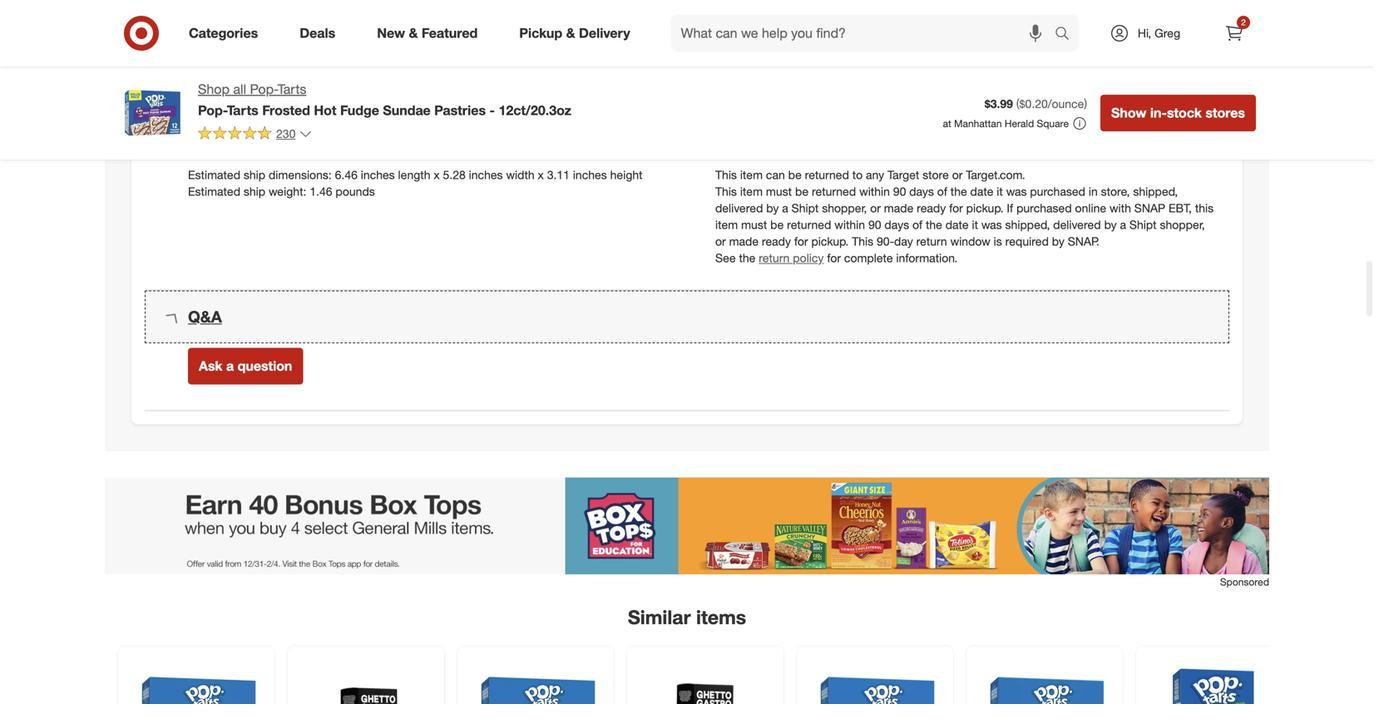 Task type: locate. For each thing, give the bounding box(es) containing it.
delivered
[[715, 201, 763, 215], [1053, 217, 1101, 232]]

2 vertical spatial by
[[1052, 234, 1064, 249]]

it down target.com.
[[997, 184, 1003, 199]]

1 vertical spatial purchased
[[1016, 201, 1072, 215]]

3 inches from the left
[[573, 167, 607, 182]]

1 ship from the top
[[244, 167, 265, 182]]

2 horizontal spatial a
[[1120, 217, 1126, 232]]

advertisement element
[[105, 488, 1269, 585]]

0 vertical spatial shipping
[[188, 100, 254, 119]]

at
[[943, 117, 951, 130]]

1 shipping from the top
[[188, 100, 254, 119]]

date down target.com.
[[970, 184, 993, 199]]

details up the can
[[762, 143, 804, 160]]

within up complete
[[834, 217, 865, 232]]

estimated
[[188, 167, 240, 182], [188, 184, 240, 199]]

0 horizontal spatial x
[[434, 167, 440, 182]]

1 horizontal spatial or
[[870, 201, 881, 215]]

0 vertical spatial delivered
[[715, 201, 763, 215]]

returned left to
[[805, 167, 849, 182]]

deals link
[[285, 15, 356, 52]]

1 vertical spatial return
[[759, 251, 790, 265]]

returned up policy on the right of the page
[[787, 217, 831, 232]]

0 vertical spatial tarts
[[278, 81, 306, 97]]

0 vertical spatial for
[[949, 201, 963, 215]]

0 vertical spatial or
[[952, 167, 963, 182]]

0 vertical spatial shopper,
[[822, 201, 867, 215]]

can
[[766, 167, 785, 182]]

1 vertical spatial shipt
[[1129, 217, 1157, 232]]

ready up return policy link
[[762, 234, 791, 249]]

1 vertical spatial was
[[981, 217, 1002, 232]]

1 horizontal spatial ready
[[917, 201, 946, 215]]

0 vertical spatial return
[[916, 234, 947, 249]]

shipt down snap
[[1129, 217, 1157, 232]]

or up see
[[715, 234, 726, 249]]

purchased right if
[[1016, 201, 1072, 215]]

shipt up policy on the right of the page
[[792, 201, 819, 215]]

1 horizontal spatial shipt
[[1129, 217, 1157, 232]]

2 horizontal spatial by
[[1104, 217, 1117, 232]]

return left policy on the right of the page
[[759, 251, 790, 265]]

0 horizontal spatial of
[[912, 217, 922, 232]]

new & featured link
[[363, 15, 498, 52]]

must down the can
[[766, 184, 792, 199]]

1 horizontal spatial pickup.
[[966, 201, 1004, 215]]

similar items region
[[105, 488, 1293, 704]]

pop- down shop
[[198, 102, 227, 118]]

item left the can
[[740, 167, 763, 182]]

item up see
[[715, 217, 738, 232]]

0 vertical spatial the
[[951, 184, 967, 199]]

pickup. left if
[[966, 201, 1004, 215]]

0 vertical spatial a
[[782, 201, 788, 215]]

shop all pop-tarts pop-tarts frosted hot fudge sundae pastries - 12ct/20.3oz
[[198, 81, 571, 118]]

tarts down all
[[227, 102, 258, 118]]

& up '230' link
[[258, 100, 269, 119]]

2 vertical spatial the
[[739, 251, 756, 265]]

height
[[610, 167, 643, 182]]

returned down to
[[812, 184, 856, 199]]

it up the window
[[972, 217, 978, 232]]

by down the can
[[766, 201, 779, 215]]

manhattan
[[954, 117, 1002, 130]]

the up "information."
[[926, 217, 942, 232]]

of down the 'store'
[[937, 184, 947, 199]]

1 vertical spatial be
[[795, 184, 809, 199]]

& inside 'dropdown button'
[[258, 100, 269, 119]]

be up return policy link
[[770, 217, 784, 232]]

shipped,
[[1133, 184, 1178, 199], [1005, 217, 1050, 232]]

ship left weight:
[[244, 184, 265, 199]]

0 horizontal spatial by
[[766, 201, 779, 215]]

purchased
[[1030, 184, 1085, 199], [1016, 201, 1072, 215]]

1 horizontal spatial pop-
[[250, 81, 278, 97]]

0 horizontal spatial pickup.
[[811, 234, 849, 249]]

a down with
[[1120, 217, 1126, 232]]

was up if
[[1006, 184, 1027, 199]]

pop- up shipping & returns
[[250, 81, 278, 97]]

x
[[434, 167, 440, 182], [538, 167, 544, 182]]

shopper, down ebt,
[[1160, 217, 1205, 232]]

a
[[782, 201, 788, 215], [1120, 217, 1126, 232], [226, 359, 234, 376]]

0 horizontal spatial or
[[715, 234, 726, 249]]

1 horizontal spatial delivered
[[1053, 217, 1101, 232]]

0 horizontal spatial for
[[794, 234, 808, 249]]

a right ask
[[226, 359, 234, 376]]

shopper,
[[822, 201, 867, 215], [1160, 217, 1205, 232]]

x left 5.28
[[434, 167, 440, 182]]

tarts up 'frosted'
[[278, 81, 306, 97]]

snap.
[[1068, 234, 1099, 249]]

image of pop-tarts frosted hot fudge sundae pastries - 12ct/20.3oz image
[[118, 80, 185, 146]]

0 horizontal spatial delivered
[[715, 201, 763, 215]]

length
[[398, 167, 430, 182]]

target.com.
[[966, 167, 1025, 182]]

by left snap.
[[1052, 234, 1064, 249]]

pickup. up policy on the right of the page
[[811, 234, 849, 249]]

details inside shipping details estimated ship dimensions: 6.46 inches length x 5.28 inches width x 3.11 inches height estimated ship weight: 1.46 pounds
[[247, 143, 289, 160]]

1 vertical spatial 90
[[868, 217, 881, 232]]

a down the can
[[782, 201, 788, 215]]

& for new
[[409, 25, 418, 41]]

& right pickup
[[566, 25, 575, 41]]

the
[[951, 184, 967, 199], [926, 217, 942, 232], [739, 251, 756, 265]]

for
[[949, 201, 963, 215], [794, 234, 808, 249], [827, 251, 841, 265]]

details down 230
[[247, 143, 289, 160]]

it
[[997, 184, 1003, 199], [972, 217, 978, 232]]

1 horizontal spatial 90
[[893, 184, 906, 199]]

1 estimated from the top
[[188, 167, 240, 182]]

was
[[1006, 184, 1027, 199], [981, 217, 1002, 232]]

or down any
[[870, 201, 881, 215]]

shipping inside 'dropdown button'
[[188, 100, 254, 119]]

1 horizontal spatial the
[[926, 217, 942, 232]]

return
[[916, 234, 947, 249], [759, 251, 790, 265]]

be right the can
[[788, 167, 802, 182]]

item down return
[[740, 184, 763, 199]]

shipping down shipping & returns
[[188, 143, 244, 160]]

pop-tarts frosted blueberry pastries - 12ct / 20.3oz image
[[807, 667, 943, 704]]

1 horizontal spatial for
[[827, 251, 841, 265]]

shipped, up snap
[[1133, 184, 1178, 199]]

1 horizontal spatial details
[[762, 143, 804, 160]]

2
[[1241, 17, 1246, 27]]

shop
[[198, 81, 230, 97]]

complete
[[844, 251, 893, 265]]

1 horizontal spatial made
[[884, 201, 913, 215]]

90 up "90-"
[[868, 217, 881, 232]]

purchased left in
[[1030, 184, 1085, 199]]

any
[[866, 167, 884, 182]]

1 vertical spatial ship
[[244, 184, 265, 199]]

pop-tarts frosted cherry pastries - 12ct/20.3oz image
[[976, 667, 1113, 704]]

must up return policy link
[[741, 217, 767, 232]]

0 horizontal spatial the
[[739, 251, 756, 265]]

shipping down shop
[[188, 100, 254, 119]]

0 horizontal spatial &
[[258, 100, 269, 119]]

the down target.com.
[[951, 184, 967, 199]]

1 vertical spatial by
[[1104, 217, 1117, 232]]

information.
[[896, 251, 958, 265]]

be up policy on the right of the page
[[795, 184, 809, 199]]

shipped, up the required in the right of the page
[[1005, 217, 1050, 232]]

shopper, down to
[[822, 201, 867, 215]]

ready down the 'store'
[[917, 201, 946, 215]]

days up day
[[884, 217, 909, 232]]

0 horizontal spatial a
[[226, 359, 234, 376]]

2 details from the left
[[762, 143, 804, 160]]

ask a question button
[[188, 349, 303, 386]]

1 vertical spatial date
[[945, 217, 969, 232]]

tarts
[[278, 81, 306, 97], [227, 102, 258, 118]]

a inside "button"
[[226, 359, 234, 376]]

& right new on the left of page
[[409, 25, 418, 41]]

$0.20
[[1019, 97, 1048, 111]]

x left 3.11
[[538, 167, 544, 182]]

2 vertical spatial this
[[852, 234, 873, 249]]

or
[[952, 167, 963, 182], [870, 201, 881, 215], [715, 234, 726, 249]]

new
[[377, 25, 405, 41]]

or right the 'store'
[[952, 167, 963, 182]]

hi, greg
[[1138, 26, 1180, 40]]

delivered up snap.
[[1053, 217, 1101, 232]]

$3.99 ( $0.20 /ounce )
[[985, 97, 1087, 111]]

within down any
[[859, 184, 890, 199]]

pickup & delivery link
[[505, 15, 651, 52]]

2 horizontal spatial inches
[[573, 167, 607, 182]]

by
[[766, 201, 779, 215], [1104, 217, 1117, 232], [1052, 234, 1064, 249]]

1 horizontal spatial shipped,
[[1133, 184, 1178, 199]]

shipt
[[792, 201, 819, 215], [1129, 217, 1157, 232]]

report incorrect product info. button
[[601, 43, 755, 59]]

greg
[[1155, 26, 1180, 40]]

&
[[409, 25, 418, 41], [566, 25, 575, 41], [258, 100, 269, 119]]

1 vertical spatial it
[[972, 217, 978, 232]]

1 vertical spatial within
[[834, 217, 865, 232]]

hot
[[314, 102, 336, 118]]

2 vertical spatial a
[[226, 359, 234, 376]]

What can we help you find? suggestions appear below search field
[[671, 15, 1059, 52]]

1 vertical spatial or
[[870, 201, 881, 215]]

2 vertical spatial returned
[[787, 217, 831, 232]]

3.11
[[547, 167, 570, 182]]

date up the window
[[945, 217, 969, 232]]

pop-
[[250, 81, 278, 97], [198, 102, 227, 118]]

0 horizontal spatial shipt
[[792, 201, 819, 215]]

90
[[893, 184, 906, 199], [868, 217, 881, 232]]

0 vertical spatial be
[[788, 167, 802, 182]]

ship
[[244, 167, 265, 182], [244, 184, 265, 199]]

the right see
[[739, 251, 756, 265]]

frosted
[[262, 102, 310, 118]]

90 down target
[[893, 184, 906, 199]]

within
[[859, 184, 890, 199], [834, 217, 865, 232]]

for up the window
[[949, 201, 963, 215]]

shipping inside shipping details estimated ship dimensions: 6.46 inches length x 5.28 inches width x 3.11 inches height estimated ship weight: 1.46 pounds
[[188, 143, 244, 160]]

0 vertical spatial by
[[766, 201, 779, 215]]

2 ship from the top
[[244, 184, 265, 199]]

must
[[766, 184, 792, 199], [741, 217, 767, 232]]

1 vertical spatial the
[[926, 217, 942, 232]]

details inside return details this item can be returned to any target store or target.com. this item must be returned within 90 days of the date it was purchased in store, shipped, delivered by a shipt shopper, or made ready for pickup. if purchased online with snap ebt, this item must be returned within 90 days of the date it was shipped, delivered by a shipt shopper, or made ready for pickup. this 90-day return window is required by snap. see the return policy for complete information.
[[762, 143, 804, 160]]

0 horizontal spatial shipped,
[[1005, 217, 1050, 232]]

shipping & returns
[[188, 100, 333, 119]]

0 horizontal spatial details
[[247, 143, 289, 160]]

0 horizontal spatial made
[[729, 234, 759, 249]]

pounds
[[336, 184, 375, 199]]

1 vertical spatial shipping
[[188, 143, 244, 160]]

0 horizontal spatial inches
[[361, 167, 395, 182]]

1 details from the left
[[247, 143, 289, 160]]

0 vertical spatial date
[[970, 184, 993, 199]]

1 horizontal spatial &
[[409, 25, 418, 41]]

delivered up see
[[715, 201, 763, 215]]

2 vertical spatial be
[[770, 217, 784, 232]]

1 horizontal spatial shopper,
[[1160, 217, 1205, 232]]

this
[[1195, 201, 1214, 215]]

delivery
[[579, 25, 630, 41]]

0 horizontal spatial ready
[[762, 234, 791, 249]]

1 horizontal spatial tarts
[[278, 81, 306, 97]]

this
[[715, 167, 737, 182], [715, 184, 737, 199], [852, 234, 873, 249]]

inches up pounds
[[361, 167, 395, 182]]

/ounce
[[1048, 97, 1084, 111]]

ship down '230' link
[[244, 167, 265, 182]]

of up day
[[912, 217, 922, 232]]

2 horizontal spatial for
[[949, 201, 963, 215]]

inches right 3.11
[[573, 167, 607, 182]]

shipping for shipping details estimated ship dimensions: 6.46 inches length x 5.28 inches width x 3.11 inches height estimated ship weight: 1.46 pounds
[[188, 143, 244, 160]]

similar
[[628, 616, 691, 639]]

230
[[276, 126, 296, 141]]

days down the 'store'
[[909, 184, 934, 199]]

target
[[887, 167, 919, 182]]

returned
[[805, 167, 849, 182], [812, 184, 856, 199], [787, 217, 831, 232]]

0 vertical spatial must
[[766, 184, 792, 199]]

made down target
[[884, 201, 913, 215]]

2 horizontal spatial &
[[566, 25, 575, 41]]

was up is
[[981, 217, 1002, 232]]

pop-tarts frosted apple jacks pastries - 8ct /13.5oz image
[[1146, 667, 1283, 704]]

for right policy on the right of the page
[[827, 251, 841, 265]]

return up "information."
[[916, 234, 947, 249]]

1 vertical spatial estimated
[[188, 184, 240, 199]]

0 horizontal spatial 90
[[868, 217, 881, 232]]

shipping
[[188, 100, 254, 119], [188, 143, 244, 160]]

made
[[884, 201, 913, 215], [729, 234, 759, 249]]

for up policy on the right of the page
[[794, 234, 808, 249]]

by down with
[[1104, 217, 1117, 232]]

2 shipping from the top
[[188, 143, 244, 160]]

made up see
[[729, 234, 759, 249]]

inches right 5.28
[[469, 167, 503, 182]]

inches
[[361, 167, 395, 182], [469, 167, 503, 182], [573, 167, 607, 182]]



Task type: describe. For each thing, give the bounding box(es) containing it.
store,
[[1101, 184, 1130, 199]]

1 vertical spatial pop-
[[198, 102, 227, 118]]

report
[[601, 44, 637, 58]]

returns
[[274, 100, 333, 119]]

2 horizontal spatial or
[[952, 167, 963, 182]]

0 vertical spatial ready
[[917, 201, 946, 215]]

2 inches from the left
[[469, 167, 503, 182]]

1 horizontal spatial was
[[1006, 184, 1027, 199]]

similar items
[[628, 616, 746, 639]]

$3.99
[[985, 97, 1013, 111]]

0 vertical spatial within
[[859, 184, 890, 199]]

ghetto gastro toaster pastries chocolate raspberry - 7.2oz image
[[637, 667, 774, 704]]

info.
[[734, 44, 755, 58]]

categories link
[[175, 15, 279, 52]]

items
[[696, 616, 746, 639]]

store
[[923, 167, 949, 182]]

q&a
[[188, 307, 222, 326]]

width
[[506, 167, 535, 182]]

2 vertical spatial item
[[715, 217, 738, 232]]

shipping & returns button
[[145, 84, 1229, 137]]

fudge
[[340, 102, 379, 118]]

0 vertical spatial this
[[715, 167, 737, 182]]

stores
[[1206, 105, 1245, 121]]

shipping for shipping & returns
[[188, 100, 254, 119]]

featured
[[422, 25, 478, 41]]

required
[[1005, 234, 1049, 249]]

0 vertical spatial pickup.
[[966, 201, 1004, 215]]

show in-stock stores button
[[1100, 95, 1256, 131]]

6.46
[[335, 167, 358, 182]]

2 link
[[1216, 15, 1253, 52]]

policy
[[793, 251, 824, 265]]

2 estimated from the top
[[188, 184, 240, 199]]

show in-stock stores
[[1111, 105, 1245, 121]]

0 vertical spatial item
[[740, 167, 763, 182]]

dimensions:
[[269, 167, 332, 182]]

in-
[[1150, 105, 1167, 121]]

details for shipping
[[247, 143, 289, 160]]

details for return
[[762, 143, 804, 160]]

deals
[[300, 25, 335, 41]]

1 vertical spatial shopper,
[[1160, 217, 1205, 232]]

pickup
[[519, 25, 562, 41]]

return policy link
[[759, 251, 824, 265]]

1 inches from the left
[[361, 167, 395, 182]]

search
[[1047, 27, 1087, 43]]

0 horizontal spatial it
[[972, 217, 978, 232]]

square
[[1037, 117, 1069, 130]]

1 vertical spatial tarts
[[227, 102, 258, 118]]

ebt,
[[1169, 201, 1192, 215]]

1 vertical spatial a
[[1120, 217, 1126, 232]]

1 horizontal spatial by
[[1052, 234, 1064, 249]]

new & featured
[[377, 25, 478, 41]]

question
[[238, 359, 292, 376]]

herald
[[1005, 117, 1034, 130]]

report incorrect product info.
[[601, 44, 755, 58]]

online
[[1075, 201, 1106, 215]]

ask a question
[[199, 359, 292, 376]]

weight:
[[269, 184, 306, 199]]

1 vertical spatial must
[[741, 217, 767, 232]]

& for pickup
[[566, 25, 575, 41]]

see
[[715, 251, 736, 265]]

0 vertical spatial shipt
[[792, 201, 819, 215]]

1 x from the left
[[434, 167, 440, 182]]

q&a button
[[145, 291, 1229, 344]]

is
[[994, 234, 1002, 249]]

1 vertical spatial for
[[794, 234, 808, 249]]

2 horizontal spatial the
[[951, 184, 967, 199]]

0 vertical spatial 90
[[893, 184, 906, 199]]

with
[[1110, 201, 1131, 215]]

incorrect
[[640, 44, 687, 58]]

0 vertical spatial purchased
[[1030, 184, 1085, 199]]

pastries
[[434, 102, 486, 118]]

in
[[1089, 184, 1098, 199]]

(
[[1016, 97, 1019, 111]]

0 vertical spatial days
[[909, 184, 934, 199]]

0 vertical spatial returned
[[805, 167, 849, 182]]

pop-tarts frosted chocolate fudge pastries - 12ct/20.31oz image
[[128, 667, 264, 704]]

0 vertical spatial pop-
[[250, 81, 278, 97]]

1 horizontal spatial a
[[782, 201, 788, 215]]

return
[[715, 143, 758, 160]]

)
[[1084, 97, 1087, 111]]

sundae
[[383, 102, 431, 118]]

230 link
[[198, 125, 312, 145]]

1 vertical spatial ready
[[762, 234, 791, 249]]

ask
[[199, 359, 223, 376]]

0 vertical spatial it
[[997, 184, 1003, 199]]

-
[[489, 102, 495, 118]]

0 horizontal spatial date
[[945, 217, 969, 232]]

1 vertical spatial returned
[[812, 184, 856, 199]]

return details this item can be returned to any target store or target.com. this item must be returned within 90 days of the date it was purchased in store, shipped, delivered by a shipt shopper, or made ready for pickup. if purchased online with snap ebt, this item must be returned within 90 days of the date it was shipped, delivered by a shipt shopper, or made ready for pickup. this 90-day return window is required by snap. see the return policy for complete information.
[[715, 143, 1214, 265]]

stock
[[1167, 105, 1202, 121]]

at manhattan herald square
[[943, 117, 1069, 130]]

90-
[[877, 234, 894, 249]]

5.28
[[443, 167, 466, 182]]

1 vertical spatial days
[[884, 217, 909, 232]]

shipping details estimated ship dimensions: 6.46 inches length x 5.28 inches width x 3.11 inches height estimated ship weight: 1.46 pounds
[[188, 143, 643, 199]]

product
[[690, 44, 731, 58]]

& for shipping
[[258, 100, 269, 119]]

snap
[[1134, 201, 1165, 215]]

pickup & delivery
[[519, 25, 630, 41]]

if
[[1007, 201, 1013, 215]]

all
[[233, 81, 246, 97]]

1 horizontal spatial date
[[970, 184, 993, 199]]

0 horizontal spatial was
[[981, 217, 1002, 232]]

0 vertical spatial shipped,
[[1133, 184, 1178, 199]]

pop-tarts frosted strawberry pastries - 12ct/20.3oz image
[[467, 667, 604, 704]]

categories
[[189, 25, 258, 41]]

search button
[[1047, 15, 1087, 55]]

1 vertical spatial delivered
[[1053, 217, 1101, 232]]

show
[[1111, 105, 1146, 121]]

1 vertical spatial of
[[912, 217, 922, 232]]

0 horizontal spatial return
[[759, 251, 790, 265]]

window
[[950, 234, 990, 249]]

hi,
[[1138, 26, 1151, 40]]

1 horizontal spatial of
[[937, 184, 947, 199]]

ghetto gastro toaster pastries maple apple cinnamon - 7.2oz image
[[298, 667, 434, 704]]

1 horizontal spatial return
[[916, 234, 947, 249]]

to
[[852, 167, 863, 182]]

1.46
[[310, 184, 332, 199]]

12ct/20.3oz
[[499, 102, 571, 118]]

sponsored
[[1220, 586, 1269, 599]]

1 vertical spatial this
[[715, 184, 737, 199]]

2 x from the left
[[538, 167, 544, 182]]

day
[[894, 234, 913, 249]]

1 vertical spatial item
[[740, 184, 763, 199]]



Task type: vqa. For each thing, say whether or not it's contained in the screenshot.
first reg from the right
no



